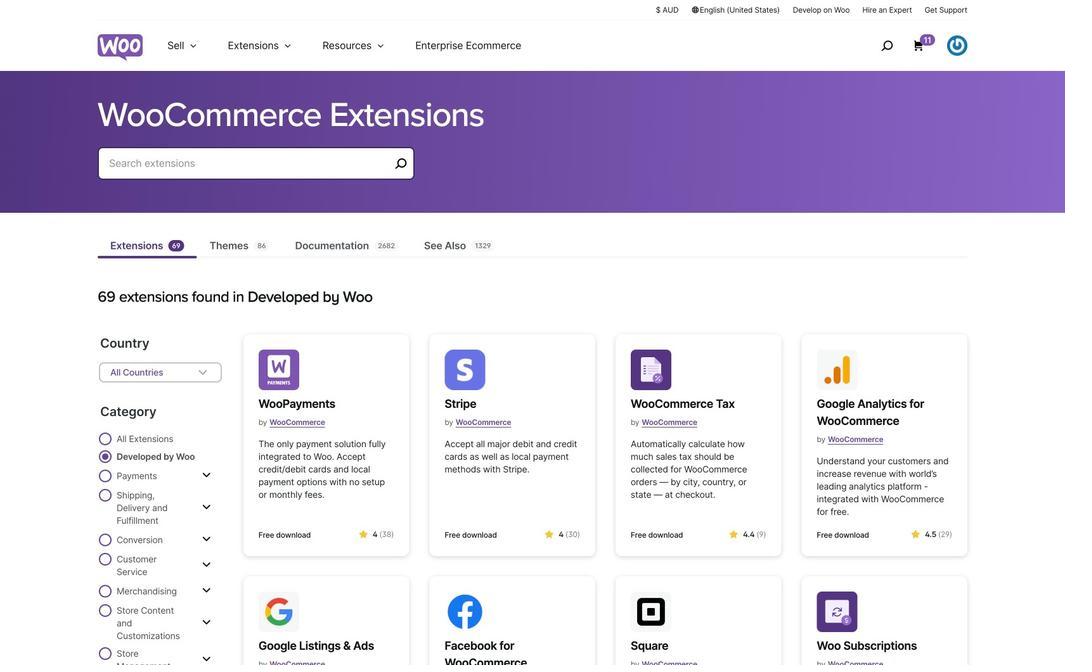 Task type: locate. For each thing, give the bounding box(es) containing it.
None search field
[[98, 147, 415, 195]]

0 vertical spatial show subcategories image
[[202, 471, 211, 481]]

2 vertical spatial show subcategories image
[[202, 655, 211, 665]]

Filter countries field
[[99, 363, 222, 383]]

1 show subcategories image from the top
[[202, 471, 211, 481]]

4 show subcategories image from the top
[[202, 618, 211, 628]]

show subcategories image
[[202, 471, 211, 481], [202, 560, 211, 571], [202, 655, 211, 665]]

2 show subcategories image from the top
[[202, 535, 211, 545]]

show subcategories image
[[202, 503, 211, 513], [202, 535, 211, 545], [202, 586, 211, 596], [202, 618, 211, 628]]

1 vertical spatial show subcategories image
[[202, 560, 211, 571]]

angle down image
[[195, 365, 210, 380]]

open account menu image
[[947, 36, 967, 56]]

Search extensions search field
[[109, 155, 391, 172]]

search image
[[877, 36, 897, 56]]



Task type: describe. For each thing, give the bounding box(es) containing it.
3 show subcategories image from the top
[[202, 586, 211, 596]]

1 show subcategories image from the top
[[202, 503, 211, 513]]

service navigation menu element
[[854, 25, 967, 66]]

2 show subcategories image from the top
[[202, 560, 211, 571]]

3 show subcategories image from the top
[[202, 655, 211, 665]]



Task type: vqa. For each thing, say whether or not it's contained in the screenshot.
State field
no



